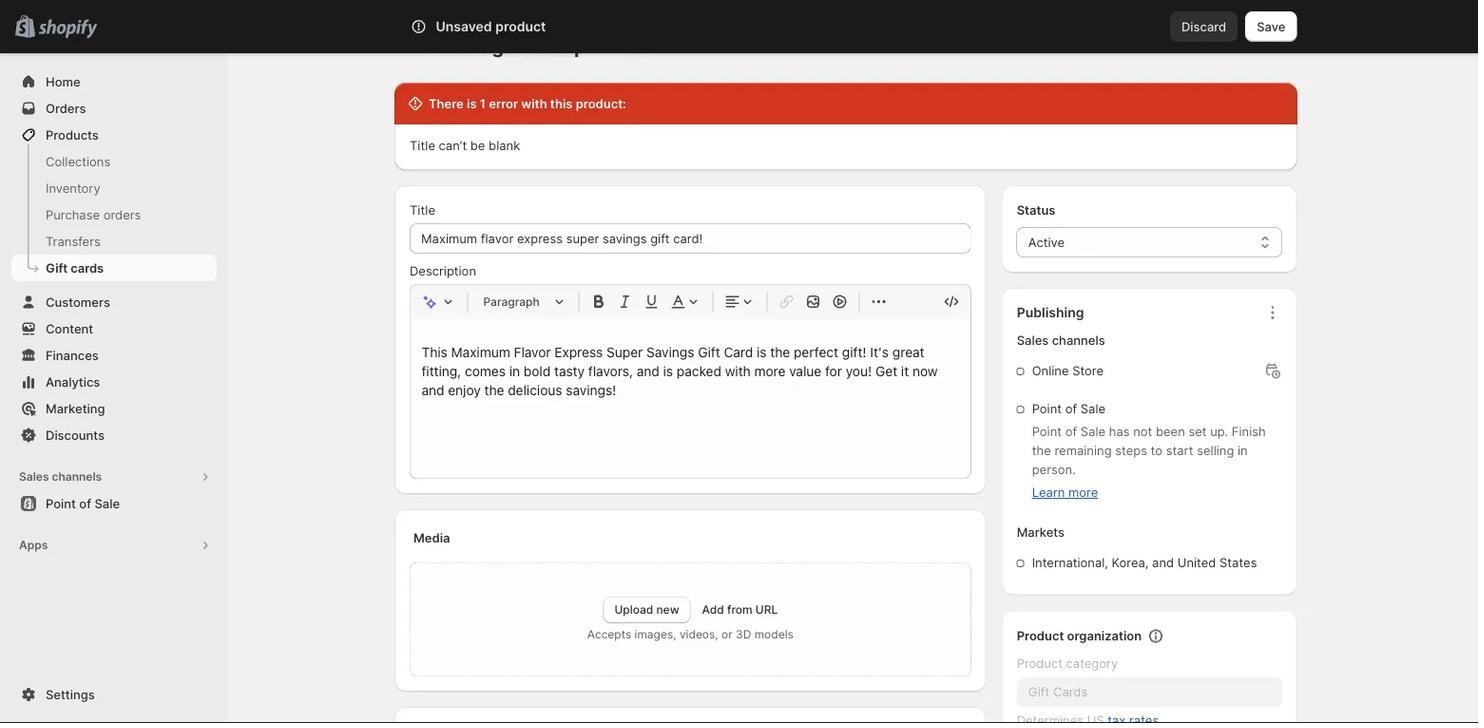 Task type: describe. For each thing, give the bounding box(es) containing it.
purchase
[[46, 207, 100, 222]]

add
[[702, 603, 724, 617]]

title can't be blank
[[410, 138, 520, 153]]

collections link
[[11, 148, 217, 175]]

paragraph button
[[476, 290, 571, 313]]

not
[[1133, 424, 1152, 439]]

products
[[46, 127, 99, 142]]

of inside button
[[79, 496, 91, 511]]

orders link
[[11, 95, 217, 122]]

create gift card product
[[425, 35, 648, 58]]

create
[[425, 35, 488, 58]]

international, korea, and united states
[[1032, 556, 1257, 570]]

blank
[[489, 138, 520, 153]]

marketing
[[46, 401, 105, 416]]

set
[[1189, 424, 1207, 439]]

new
[[656, 603, 679, 617]]

point inside button
[[46, 496, 76, 511]]

there is 1 error with this product:
[[429, 96, 626, 111]]

and
[[1152, 556, 1174, 570]]

apps
[[19, 539, 48, 552]]

point of sale button
[[0, 491, 228, 517]]

search button
[[456, 11, 1008, 42]]

title for title can't be blank
[[410, 138, 435, 153]]

discard button
[[1170, 11, 1238, 42]]

point of sale inside button
[[46, 496, 120, 511]]

0 vertical spatial point
[[1032, 402, 1062, 416]]

product for product organization
[[1017, 629, 1064, 644]]

inventory
[[46, 181, 100, 195]]

publishing
[[1017, 305, 1084, 321]]

can't
[[439, 138, 467, 153]]

active
[[1028, 235, 1065, 250]]

product:
[[576, 96, 626, 111]]

is
[[467, 96, 477, 111]]

discounts
[[46, 428, 105, 443]]

marketing link
[[11, 395, 217, 422]]

person.
[[1032, 462, 1076, 477]]

unsaved product
[[436, 19, 546, 35]]

home link
[[11, 68, 217, 95]]

states
[[1220, 556, 1257, 570]]

the
[[1032, 443, 1051, 458]]

description
[[410, 263, 476, 278]]

purchase orders
[[46, 207, 141, 222]]

korea,
[[1112, 556, 1149, 570]]

remaining
[[1055, 443, 1112, 458]]

products link
[[11, 122, 217, 148]]

analytics link
[[11, 369, 217, 395]]

there
[[429, 96, 464, 111]]

discard
[[1182, 19, 1227, 34]]

0 horizontal spatial product
[[495, 19, 546, 35]]

add from url button
[[702, 603, 778, 617]]

learn
[[1032, 485, 1065, 500]]

product organization
[[1017, 629, 1142, 644]]

from
[[727, 603, 753, 617]]

sales inside button
[[19, 470, 49, 484]]

unsaved
[[436, 19, 492, 35]]

save
[[1257, 19, 1286, 34]]

orders
[[103, 207, 141, 222]]

Product category text field
[[1017, 677, 1282, 708]]

1
[[480, 96, 486, 111]]

or
[[722, 628, 733, 642]]

settings
[[46, 687, 95, 702]]

Title text field
[[410, 223, 971, 254]]

1 horizontal spatial product
[[574, 35, 648, 58]]

home
[[46, 74, 80, 89]]

in
[[1238, 443, 1248, 458]]

purchase orders link
[[11, 202, 217, 228]]

search
[[487, 19, 528, 34]]

start
[[1166, 443, 1194, 458]]

collections
[[46, 154, 110, 169]]

finances link
[[11, 342, 217, 369]]

analytics
[[46, 375, 100, 389]]



Task type: vqa. For each thing, say whether or not it's contained in the screenshot.
TITLE associated with Title
yes



Task type: locate. For each thing, give the bounding box(es) containing it.
sale down sales channels button
[[94, 496, 120, 511]]

sales down discounts
[[19, 470, 49, 484]]

organization
[[1067, 629, 1142, 644]]

point of sale
[[1032, 402, 1106, 416], [46, 496, 120, 511]]

add from url
[[702, 603, 778, 617]]

store
[[1072, 364, 1104, 378]]

upload new button
[[603, 597, 691, 624]]

point of sale down online store
[[1032, 402, 1106, 416]]

gift
[[492, 35, 524, 58]]

product
[[495, 19, 546, 35], [574, 35, 648, 58]]

sale down store
[[1081, 402, 1106, 416]]

product down product organization
[[1017, 656, 1063, 671]]

online
[[1032, 364, 1069, 378]]

0 vertical spatial sale
[[1081, 402, 1106, 416]]

content
[[46, 321, 93, 336]]

point of sale down sales channels button
[[46, 496, 120, 511]]

1 product from the top
[[1017, 629, 1064, 644]]

0 vertical spatial sales channels
[[1017, 333, 1105, 348]]

been
[[1156, 424, 1185, 439]]

finances
[[46, 348, 99, 363]]

gift
[[46, 260, 68, 275]]

channels up store
[[1052, 333, 1105, 348]]

content link
[[11, 316, 217, 342]]

1 vertical spatial channels
[[52, 470, 102, 484]]

product up product category
[[1017, 629, 1064, 644]]

1 vertical spatial of
[[1065, 424, 1077, 439]]

title up description
[[410, 202, 435, 217]]

1 horizontal spatial channels
[[1052, 333, 1105, 348]]

customers
[[46, 295, 110, 309]]

learn more link
[[1032, 485, 1098, 500]]

2 vertical spatial of
[[79, 496, 91, 511]]

accepts
[[587, 628, 631, 642]]

3d
[[736, 628, 751, 642]]

discounts link
[[11, 422, 217, 449]]

images,
[[635, 628, 676, 642]]

title for title
[[410, 202, 435, 217]]

sale
[[1081, 402, 1106, 416], [1081, 424, 1106, 439], [94, 496, 120, 511]]

title left 'can't'
[[410, 138, 435, 153]]

sales channels inside button
[[19, 470, 102, 484]]

sales channels
[[1017, 333, 1105, 348], [19, 470, 102, 484]]

apps button
[[11, 532, 217, 559]]

2 product from the top
[[1017, 656, 1063, 671]]

save button
[[1246, 11, 1297, 42]]

up.
[[1210, 424, 1228, 439]]

finish
[[1232, 424, 1266, 439]]

gift cards link
[[11, 255, 217, 281]]

sales channels button
[[11, 464, 217, 491]]

this
[[550, 96, 573, 111]]

of up remaining
[[1065, 424, 1077, 439]]

to
[[1151, 443, 1163, 458]]

1 vertical spatial sale
[[1081, 424, 1106, 439]]

united
[[1178, 556, 1216, 570]]

videos,
[[680, 628, 718, 642]]

sales channels down discounts
[[19, 470, 102, 484]]

international,
[[1032, 556, 1108, 570]]

product for product category
[[1017, 656, 1063, 671]]

point down "online"
[[1032, 402, 1062, 416]]

point up the
[[1032, 424, 1062, 439]]

inventory link
[[11, 175, 217, 202]]

of down sales channels button
[[79, 496, 91, 511]]

accepts images, videos, or 3d models
[[587, 628, 794, 642]]

cards
[[71, 260, 104, 275]]

of
[[1065, 402, 1077, 416], [1065, 424, 1077, 439], [79, 496, 91, 511]]

1 horizontal spatial point of sale
[[1032, 402, 1106, 416]]

card
[[528, 35, 570, 58]]

sale up remaining
[[1081, 424, 1106, 439]]

with
[[521, 96, 547, 111]]

0 vertical spatial of
[[1065, 402, 1077, 416]]

1 vertical spatial sales
[[19, 470, 49, 484]]

of down online store
[[1065, 402, 1077, 416]]

0 horizontal spatial channels
[[52, 470, 102, 484]]

1 vertical spatial title
[[410, 202, 435, 217]]

0 vertical spatial channels
[[1052, 333, 1105, 348]]

gift cards
[[46, 260, 104, 275]]

2 vertical spatial sale
[[94, 496, 120, 511]]

product
[[1017, 629, 1064, 644], [1017, 656, 1063, 671]]

0 horizontal spatial sales channels
[[19, 470, 102, 484]]

steps
[[1115, 443, 1147, 458]]

category
[[1066, 656, 1118, 671]]

point up apps
[[46, 496, 76, 511]]

upload
[[615, 603, 653, 617]]

sale inside button
[[94, 496, 120, 511]]

0 vertical spatial point of sale
[[1032, 402, 1106, 416]]

2 title from the top
[[410, 202, 435, 217]]

1 horizontal spatial sales channels
[[1017, 333, 1105, 348]]

error
[[489, 96, 518, 111]]

shopify image
[[38, 19, 97, 38]]

0 horizontal spatial point of sale
[[46, 496, 120, 511]]

0 vertical spatial product
[[1017, 629, 1064, 644]]

2 vertical spatial point
[[46, 496, 76, 511]]

point
[[1032, 402, 1062, 416], [1032, 424, 1062, 439], [46, 496, 76, 511]]

paragraph
[[483, 295, 540, 308]]

be
[[470, 138, 485, 153]]

media
[[414, 530, 450, 545]]

point of sale has not been set up. finish the remaining steps to start selling in person. learn more
[[1032, 424, 1266, 500]]

1 vertical spatial sales channels
[[19, 470, 102, 484]]

customers link
[[11, 289, 217, 316]]

1 vertical spatial point
[[1032, 424, 1062, 439]]

channels inside sales channels button
[[52, 470, 102, 484]]

point inside point of sale has not been set up. finish the remaining steps to start selling in person. learn more
[[1032, 424, 1062, 439]]

settings link
[[11, 682, 217, 708]]

1 title from the top
[[410, 138, 435, 153]]

0 vertical spatial title
[[410, 138, 435, 153]]

point of sale link
[[11, 491, 217, 517]]

of inside point of sale has not been set up. finish the remaining steps to start selling in person. learn more
[[1065, 424, 1077, 439]]

online store
[[1032, 364, 1104, 378]]

channels down discounts
[[52, 470, 102, 484]]

sales channels down 'publishing' on the top
[[1017, 333, 1105, 348]]

1 horizontal spatial sales
[[1017, 333, 1049, 348]]

0 vertical spatial sales
[[1017, 333, 1049, 348]]

upload new
[[615, 603, 679, 617]]

transfers
[[46, 234, 101, 249]]

status
[[1017, 202, 1056, 217]]

more
[[1068, 485, 1098, 500]]

sale inside point of sale has not been set up. finish the remaining steps to start selling in person. learn more
[[1081, 424, 1106, 439]]

1 vertical spatial point of sale
[[46, 496, 120, 511]]

url
[[756, 603, 778, 617]]

markets
[[1017, 525, 1065, 540]]

selling
[[1197, 443, 1234, 458]]

1 vertical spatial product
[[1017, 656, 1063, 671]]

has
[[1109, 424, 1130, 439]]

sales down 'publishing' on the top
[[1017, 333, 1049, 348]]

0 horizontal spatial sales
[[19, 470, 49, 484]]



